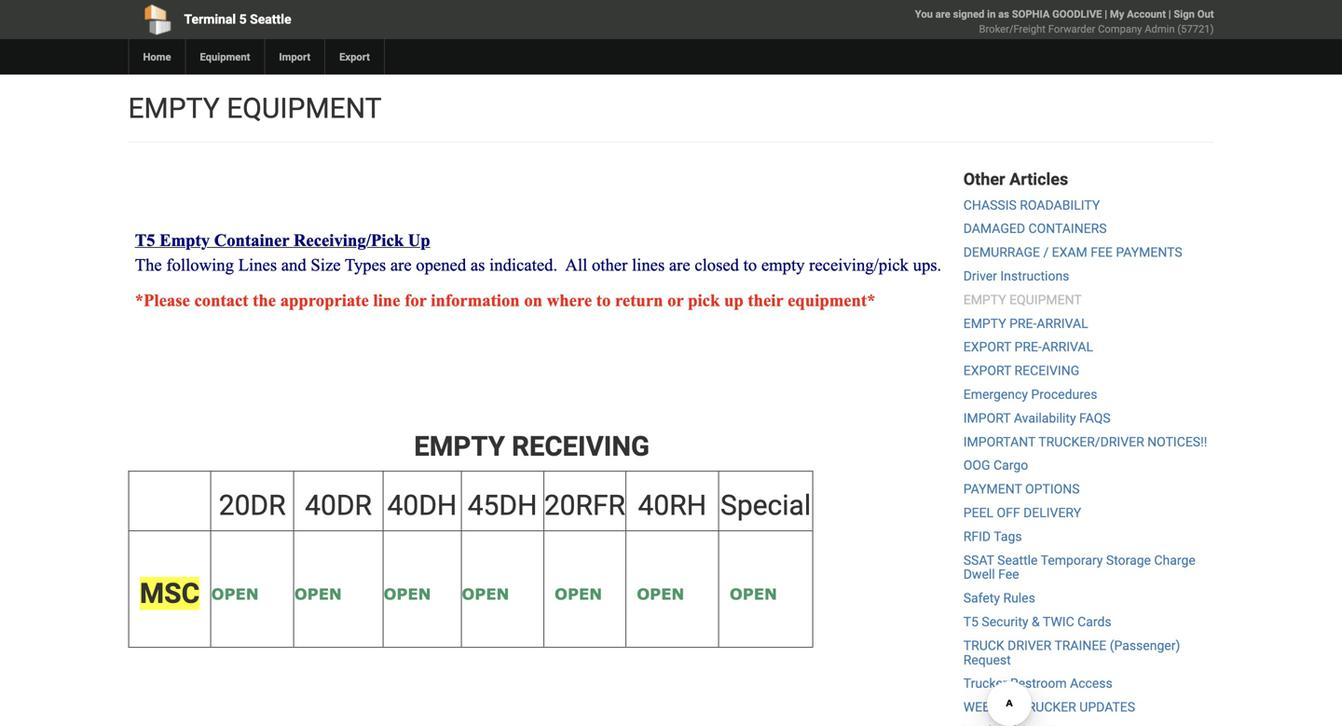Task type: describe. For each thing, give the bounding box(es) containing it.
demurrage
[[963, 245, 1040, 260]]

40rh
[[638, 489, 707, 522]]

the
[[135, 255, 162, 274]]

0 horizontal spatial receiving
[[512, 431, 650, 462]]

peel
[[963, 505, 994, 520]]

containers
[[1028, 221, 1107, 236]]

export link
[[324, 39, 384, 75]]

restroom
[[1010, 676, 1067, 691]]

sophia
[[1012, 8, 1050, 20]]

out
[[1197, 8, 1214, 20]]

line
[[373, 291, 400, 310]]

important
[[963, 434, 1036, 449]]

oog
[[963, 458, 990, 473]]

for
[[405, 291, 427, 310]]

rfid tags link
[[963, 529, 1022, 544]]

broker/freight
[[979, 23, 1046, 35]]

faqs
[[1079, 410, 1111, 426]]

(57721)
[[1177, 23, 1214, 35]]

fee
[[998, 567, 1019, 582]]

roadability
[[1020, 197, 1100, 213]]

ups.
[[913, 255, 941, 274]]

my
[[1110, 8, 1124, 20]]

1 export from the top
[[963, 339, 1011, 355]]

peel off delivery link
[[963, 505, 1081, 520]]

truck
[[963, 638, 1004, 653]]

empty
[[160, 231, 210, 250]]

other
[[963, 170, 1005, 189]]

safety
[[963, 590, 1000, 606]]

emergency procedures link
[[963, 387, 1097, 402]]

the following lines and size types are opened as indicated.  all other lines are closed to empty receiving/pick ups.
[[135, 255, 941, 274]]

where
[[547, 291, 592, 310]]

receiving/pick
[[809, 255, 909, 274]]

export pre-arrival link
[[963, 339, 1093, 355]]

t5 empty container receiving/pick up
[[135, 231, 430, 250]]

and
[[281, 255, 306, 274]]

equipment inside other articles chassis roadability damaged containers demurrage / exam fee payments driver instructions empty equipment empty pre-arrival export pre-arrival export receiving emergency procedures import availability faqs important trucker/driver notices!! oog cargo payment options peel off delivery rfid tags ssat seattle temporary storage charge dwell fee safety rules t5 security & twic cards truck driver trainee (passenger) request trucker restroom access website trucker updates
[[1009, 292, 1082, 307]]

payments
[[1116, 245, 1182, 260]]

opened
[[416, 255, 466, 274]]

receiving inside other articles chassis roadability damaged containers demurrage / exam fee payments driver instructions empty equipment empty pre-arrival export pre-arrival export receiving emergency procedures import availability faqs important trucker/driver notices!! oog cargo payment options peel off delivery rfid tags ssat seattle temporary storage charge dwell fee safety rules t5 security & twic cards truck driver trainee (passenger) request trucker restroom access website trucker updates
[[1015, 363, 1079, 378]]

storage
[[1106, 552, 1151, 568]]

instructions
[[1000, 268, 1069, 284]]

&
[[1032, 614, 1040, 630]]

0 vertical spatial equipment
[[227, 92, 382, 125]]

temporary
[[1041, 552, 1103, 568]]

my account link
[[1110, 8, 1166, 20]]

special
[[720, 489, 811, 522]]

import
[[279, 51, 310, 63]]

chassis
[[963, 197, 1017, 213]]

trainee
[[1054, 638, 1107, 653]]

appropriate
[[280, 291, 369, 310]]

trucker
[[963, 676, 1007, 691]]

lines
[[238, 255, 277, 274]]

fee
[[1091, 245, 1113, 260]]

request
[[963, 652, 1011, 668]]

0 vertical spatial pre-
[[1009, 316, 1037, 331]]

updates
[[1079, 700, 1135, 715]]

empty receiving
[[414, 431, 650, 462]]

receiving/pick
[[294, 231, 404, 250]]

tags
[[994, 529, 1022, 544]]

4 open from the left
[[462, 584, 509, 603]]

chassis roadability link
[[963, 197, 1100, 213]]

seattle inside other articles chassis roadability damaged containers demurrage / exam fee payments driver instructions empty equipment empty pre-arrival export pre-arrival export receiving emergency procedures import availability faqs important trucker/driver notices!! oog cargo payment options peel off delivery rfid tags ssat seattle temporary storage charge dwell fee safety rules t5 security & twic cards truck driver trainee (passenger) request trucker restroom access website trucker updates
[[997, 552, 1038, 568]]

website trucker updates link
[[963, 700, 1135, 715]]

on
[[524, 291, 542, 310]]

options
[[1025, 481, 1080, 497]]

oog cargo link
[[963, 458, 1028, 473]]

1 vertical spatial pre-
[[1015, 339, 1042, 355]]

are inside the you are signed in as sophia goodlive | my account | sign out broker/freight forwarder company admin (57721)
[[935, 8, 950, 20]]

6 open from the left
[[637, 584, 684, 603]]

40dr
[[305, 489, 372, 522]]

3 open from the left
[[383, 584, 431, 603]]

you are signed in as sophia goodlive | my account | sign out broker/freight forwarder company admin (57721)
[[915, 8, 1214, 35]]

pick
[[688, 291, 720, 310]]

1 vertical spatial to
[[596, 291, 611, 310]]

safety rules link
[[963, 590, 1035, 606]]

1 open from the left
[[211, 584, 259, 603]]

*please
[[135, 291, 190, 310]]

0 horizontal spatial as
[[470, 255, 485, 274]]

up
[[408, 231, 430, 250]]

ssat seattle temporary storage charge dwell fee link
[[963, 552, 1196, 582]]

demurrage / exam fee payments link
[[963, 245, 1182, 260]]

home
[[143, 51, 171, 63]]



Task type: vqa. For each thing, say whether or not it's contained in the screenshot.
CONTAINERS
yes



Task type: locate. For each thing, give the bounding box(es) containing it.
0 horizontal spatial t5
[[135, 231, 155, 250]]

| left sign
[[1169, 8, 1171, 20]]

lines
[[632, 255, 665, 274]]

export up "emergency" at the right of the page
[[963, 363, 1011, 378]]

2 horizontal spatial are
[[935, 8, 950, 20]]

off
[[997, 505, 1020, 520]]

2 open from the left
[[294, 584, 342, 603]]

seattle down tags
[[997, 552, 1038, 568]]

0 vertical spatial seattle
[[250, 12, 291, 27]]

to left empty
[[743, 255, 757, 274]]

charge
[[1154, 552, 1196, 568]]

1 horizontal spatial are
[[669, 255, 690, 274]]

are down up
[[390, 255, 412, 274]]

procedures
[[1031, 387, 1097, 402]]

are right you
[[935, 8, 950, 20]]

| left "my"
[[1105, 8, 1107, 20]]

20dr
[[219, 489, 286, 522]]

0 vertical spatial as
[[998, 8, 1009, 20]]

export receiving link
[[963, 363, 1079, 378]]

receiving
[[1015, 363, 1079, 378], [512, 431, 650, 462]]

export up export receiving link
[[963, 339, 1011, 355]]

notices!!
[[1147, 434, 1207, 449]]

as
[[998, 8, 1009, 20], [470, 255, 485, 274]]

rfid
[[963, 529, 991, 544]]

cargo
[[993, 458, 1028, 473]]

2 export from the top
[[963, 363, 1011, 378]]

arrival up procedures
[[1042, 339, 1093, 355]]

0 vertical spatial arrival
[[1037, 316, 1088, 331]]

1 vertical spatial as
[[470, 255, 485, 274]]

equipment down "instructions"
[[1009, 292, 1082, 307]]

truck driver trainee (passenger) request link
[[963, 638, 1180, 668]]

7 open from the left
[[730, 584, 777, 603]]

empty
[[761, 255, 805, 274]]

45dh
[[468, 489, 537, 522]]

forwarder
[[1048, 23, 1095, 35]]

t5 down safety
[[963, 614, 979, 630]]

open down 40rh
[[637, 584, 684, 603]]

twic
[[1043, 614, 1074, 630]]

*please contact the appropriate line for information on where to return or pick up their equipment*
[[135, 291, 876, 310]]

45dh 20rfr
[[468, 489, 625, 522]]

2 | from the left
[[1169, 8, 1171, 20]]

to right where
[[596, 291, 611, 310]]

0 horizontal spatial to
[[596, 291, 611, 310]]

their
[[748, 291, 783, 310]]

1 horizontal spatial to
[[743, 255, 757, 274]]

types
[[345, 255, 386, 274]]

1 horizontal spatial equipment
[[1009, 292, 1082, 307]]

equipment
[[200, 51, 250, 63]]

|
[[1105, 8, 1107, 20], [1169, 8, 1171, 20]]

1 horizontal spatial t5
[[963, 614, 979, 630]]

equipment link
[[185, 39, 264, 75]]

t5 up the
[[135, 231, 155, 250]]

important trucker/driver notices!! link
[[963, 434, 1207, 449]]

ssat
[[963, 552, 994, 568]]

trucker restroom access link
[[963, 676, 1113, 691]]

40dh
[[387, 489, 457, 522]]

sign out link
[[1174, 8, 1214, 20]]

as right in
[[998, 8, 1009, 20]]

1 horizontal spatial |
[[1169, 8, 1171, 20]]

open down 20rfr on the bottom
[[555, 584, 602, 603]]

1 horizontal spatial receiving
[[1015, 363, 1079, 378]]

/
[[1043, 245, 1049, 260]]

pre- up export pre-arrival link
[[1009, 316, 1037, 331]]

open down 45dh
[[462, 584, 509, 603]]

other articles chassis roadability damaged containers demurrage / exam fee payments driver instructions empty equipment empty pre-arrival export pre-arrival export receiving emergency procedures import availability faqs important trucker/driver notices!! oog cargo payment options peel off delivery rfid tags ssat seattle temporary storage charge dwell fee safety rules t5 security & twic cards truck driver trainee (passenger) request trucker restroom access website trucker updates
[[963, 170, 1207, 715]]

1 horizontal spatial seattle
[[997, 552, 1038, 568]]

1 vertical spatial equipment
[[1009, 292, 1082, 307]]

signed
[[953, 8, 984, 20]]

arrival up export pre-arrival link
[[1037, 316, 1088, 331]]

payment options link
[[963, 481, 1080, 497]]

pre-
[[1009, 316, 1037, 331], [1015, 339, 1042, 355]]

admin
[[1145, 23, 1175, 35]]

arrival
[[1037, 316, 1088, 331], [1042, 339, 1093, 355]]

you
[[915, 8, 933, 20]]

availability
[[1014, 410, 1076, 426]]

receiving up emergency procedures link
[[1015, 363, 1079, 378]]

open down special
[[730, 584, 777, 603]]

1 vertical spatial arrival
[[1042, 339, 1093, 355]]

seattle right '5'
[[250, 12, 291, 27]]

1 vertical spatial receiving
[[512, 431, 650, 462]]

trucker
[[1020, 700, 1076, 715]]

following
[[166, 255, 234, 274]]

open down 40dr
[[294, 584, 342, 603]]

0 vertical spatial to
[[743, 255, 757, 274]]

receiving up 20rfr on the bottom
[[512, 431, 650, 462]]

as inside the you are signed in as sophia goodlive | my account | sign out broker/freight forwarder company admin (57721)
[[998, 8, 1009, 20]]

access
[[1070, 676, 1113, 691]]

1 horizontal spatial as
[[998, 8, 1009, 20]]

website
[[963, 700, 1017, 715]]

equipment down import
[[227, 92, 382, 125]]

1 vertical spatial t5
[[963, 614, 979, 630]]

in
[[987, 8, 996, 20]]

1 | from the left
[[1105, 8, 1107, 20]]

driver
[[963, 268, 997, 284]]

terminal 5 seattle
[[184, 12, 291, 27]]

driver instructions link
[[963, 268, 1069, 284]]

1 vertical spatial export
[[963, 363, 1011, 378]]

0 horizontal spatial equipment
[[227, 92, 382, 125]]

0 horizontal spatial |
[[1105, 8, 1107, 20]]

empty
[[128, 92, 220, 125], [963, 292, 1006, 307], [963, 316, 1006, 331], [414, 431, 505, 462]]

other
[[592, 255, 628, 274]]

account
[[1127, 8, 1166, 20]]

0 horizontal spatial are
[[390, 255, 412, 274]]

seattle
[[250, 12, 291, 27], [997, 552, 1038, 568]]

0 vertical spatial receiving
[[1015, 363, 1079, 378]]

exam
[[1052, 245, 1087, 260]]

5 open from the left
[[555, 584, 602, 603]]

emergency
[[963, 387, 1028, 402]]

export
[[963, 339, 1011, 355], [963, 363, 1011, 378]]

as up information
[[470, 255, 485, 274]]

the
[[253, 291, 276, 310]]

to
[[743, 255, 757, 274], [596, 291, 611, 310]]

open right msc
[[211, 584, 259, 603]]

import link
[[264, 39, 324, 75]]

t5
[[135, 231, 155, 250], [963, 614, 979, 630]]

driver
[[1008, 638, 1052, 653]]

are right lines
[[669, 255, 690, 274]]

0 vertical spatial export
[[963, 339, 1011, 355]]

equipment
[[227, 92, 382, 125], [1009, 292, 1082, 307]]

damaged
[[963, 221, 1025, 236]]

(passenger)
[[1110, 638, 1180, 653]]

open down 40dh
[[383, 584, 431, 603]]

container
[[214, 231, 289, 250]]

0 horizontal spatial seattle
[[250, 12, 291, 27]]

up
[[724, 291, 744, 310]]

t5 inside other articles chassis roadability damaged containers demurrage / exam fee payments driver instructions empty equipment empty pre-arrival export pre-arrival export receiving emergency procedures import availability faqs important trucker/driver notices!! oog cargo payment options peel off delivery rfid tags ssat seattle temporary storage charge dwell fee safety rules t5 security & twic cards truck driver trainee (passenger) request trucker restroom access website trucker updates
[[963, 614, 979, 630]]

trucker/driver
[[1039, 434, 1144, 449]]

pre- down empty pre-arrival link
[[1015, 339, 1042, 355]]

damaged containers link
[[963, 221, 1107, 236]]

import availability faqs link
[[963, 410, 1111, 426]]

delivery
[[1023, 505, 1081, 520]]

t5 security & twic cards link
[[963, 614, 1111, 630]]

1 vertical spatial seattle
[[997, 552, 1038, 568]]

articles
[[1009, 170, 1068, 189]]

0 vertical spatial t5
[[135, 231, 155, 250]]



